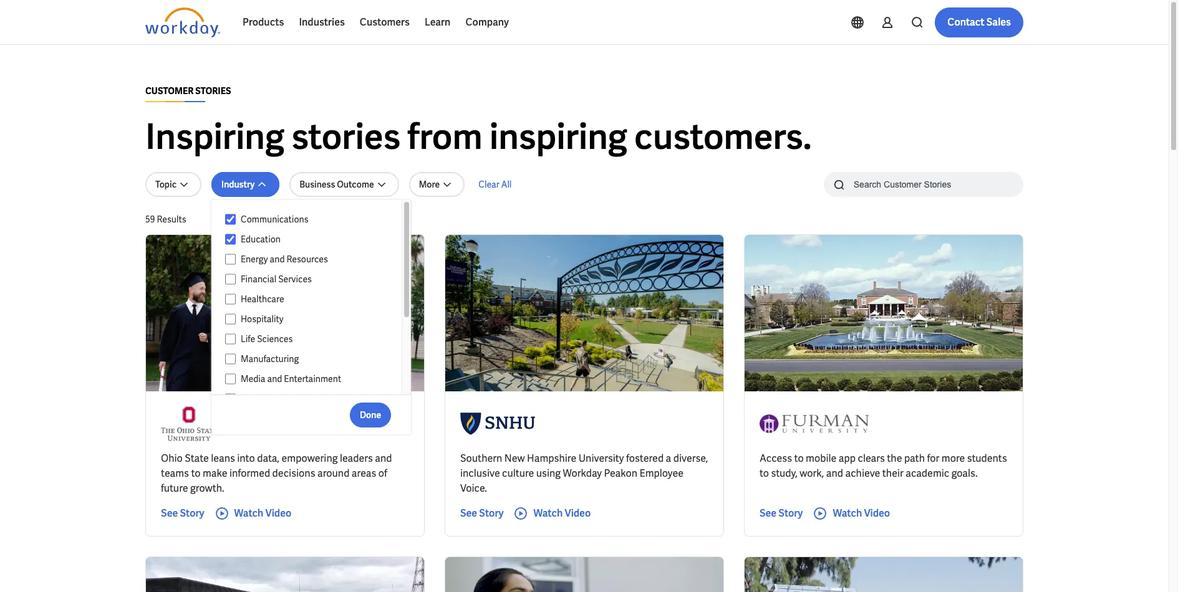 Task type: vqa. For each thing, say whether or not it's contained in the screenshot.
native
no



Task type: locate. For each thing, give the bounding box(es) containing it.
0 horizontal spatial to
[[191, 467, 201, 480]]

products
[[243, 16, 284, 29]]

story down growth. at the bottom left of page
[[180, 507, 204, 520]]

to down "state"
[[191, 467, 201, 480]]

2 see from the left
[[460, 507, 477, 520]]

media
[[241, 374, 266, 385]]

1 horizontal spatial see story
[[460, 507, 504, 520]]

go to the homepage image
[[145, 7, 220, 37]]

and down app
[[827, 467, 844, 480]]

3 watch video from the left
[[833, 507, 891, 520]]

new
[[505, 452, 525, 466]]

0 horizontal spatial see story link
[[161, 507, 204, 522]]

2 horizontal spatial watch video link
[[813, 507, 891, 522]]

see down future
[[161, 507, 178, 520]]

informed
[[230, 467, 270, 480]]

ohio state leans into data, empowering leaders and teams to make informed decisions around areas of future growth.
[[161, 452, 392, 495]]

sales
[[987, 16, 1012, 29]]

industries button
[[292, 7, 352, 37]]

watch video down informed
[[234, 507, 292, 520]]

0 horizontal spatial watch video link
[[214, 507, 292, 522]]

southern new hampshire university image
[[460, 407, 535, 442]]

and down manufacturing
[[267, 374, 282, 385]]

leans
[[211, 452, 235, 466]]

see story link down "voice."
[[460, 507, 504, 522]]

1 horizontal spatial video
[[565, 507, 591, 520]]

and up of
[[375, 452, 392, 466]]

watch video for university
[[534, 507, 591, 520]]

financial services
[[241, 274, 312, 285]]

see story link
[[161, 507, 204, 522], [460, 507, 504, 522], [760, 507, 803, 522]]

2 horizontal spatial watch
[[833, 507, 863, 520]]

see story link for southern new hampshire university fostered a diverse, inclusive culture using workday peakon employee voice.
[[460, 507, 504, 522]]

results
[[157, 214, 186, 225]]

watch video
[[234, 507, 292, 520], [534, 507, 591, 520], [833, 507, 891, 520]]

into
[[237, 452, 255, 466]]

1 see story link from the left
[[161, 507, 204, 522]]

watch video down using
[[534, 507, 591, 520]]

healthcare
[[241, 294, 284, 305]]

2 video from the left
[[565, 507, 591, 520]]

2 see story link from the left
[[460, 507, 504, 522]]

3 story from the left
[[779, 507, 803, 520]]

3 see story from the left
[[760, 507, 803, 520]]

video for university
[[565, 507, 591, 520]]

0 horizontal spatial story
[[180, 507, 204, 520]]

southern
[[460, 452, 503, 466]]

services
[[278, 274, 312, 285]]

access to mobile app clears the path for more students to study, work, and achieve their academic goals.
[[760, 452, 1008, 480]]

watch down using
[[534, 507, 563, 520]]

0 horizontal spatial watch video
[[234, 507, 292, 520]]

clear all button
[[475, 172, 516, 197]]

watch video link down using
[[514, 507, 591, 522]]

1 video from the left
[[266, 507, 292, 520]]

video down the workday
[[565, 507, 591, 520]]

southern new hampshire university fostered a diverse, inclusive culture using workday peakon employee voice.
[[460, 452, 708, 495]]

2 story from the left
[[479, 507, 504, 520]]

using
[[537, 467, 561, 480]]

see story
[[161, 507, 204, 520], [460, 507, 504, 520], [760, 507, 803, 520]]

see story for southern new hampshire university fostered a diverse, inclusive culture using workday peakon employee voice.
[[460, 507, 504, 520]]

leaders
[[340, 452, 373, 466]]

education
[[241, 234, 281, 245]]

1 horizontal spatial watch
[[534, 507, 563, 520]]

see
[[161, 507, 178, 520], [460, 507, 477, 520], [760, 507, 777, 520]]

video down achieve
[[865, 507, 891, 520]]

sciences
[[257, 334, 293, 345]]

to inside ohio state leans into data, empowering leaders and teams to make informed decisions around areas of future growth.
[[191, 467, 201, 480]]

media and entertainment link
[[236, 372, 390, 387]]

goals.
[[952, 467, 978, 480]]

0 horizontal spatial watch
[[234, 507, 264, 520]]

study,
[[772, 467, 798, 480]]

inspiring
[[490, 114, 628, 160]]

watch video link for into
[[214, 507, 292, 522]]

around
[[318, 467, 350, 480]]

3 see story link from the left
[[760, 507, 803, 522]]

and inside access to mobile app clears the path for more students to study, work, and achieve their academic goals.
[[827, 467, 844, 480]]

2 horizontal spatial see story link
[[760, 507, 803, 522]]

see story link down study,
[[760, 507, 803, 522]]

2 horizontal spatial to
[[795, 452, 804, 466]]

3 watch video link from the left
[[813, 507, 891, 522]]

ohio
[[161, 452, 183, 466]]

1 watch video from the left
[[234, 507, 292, 520]]

1 watch from the left
[[234, 507, 264, 520]]

a
[[666, 452, 672, 466]]

watch video link down achieve
[[813, 507, 891, 522]]

1 horizontal spatial see
[[460, 507, 477, 520]]

0 horizontal spatial see story
[[161, 507, 204, 520]]

story
[[180, 507, 204, 520], [479, 507, 504, 520], [779, 507, 803, 520]]

customers button
[[352, 7, 417, 37]]

watch
[[234, 507, 264, 520], [534, 507, 563, 520], [833, 507, 863, 520]]

2 horizontal spatial watch video
[[833, 507, 891, 520]]

watch down informed
[[234, 507, 264, 520]]

watch video link
[[214, 507, 292, 522], [514, 507, 591, 522], [813, 507, 891, 522]]

students
[[968, 452, 1008, 466]]

watch down achieve
[[833, 507, 863, 520]]

2 watch from the left
[[534, 507, 563, 520]]

3 video from the left
[[865, 507, 891, 520]]

video down ohio state leans into data, empowering leaders and teams to make informed decisions around areas of future growth.
[[266, 507, 292, 520]]

manufacturing link
[[236, 352, 390, 367]]

1 horizontal spatial story
[[479, 507, 504, 520]]

to up work,
[[795, 452, 804, 466]]

see story for access to mobile app clears the path for more students to study, work, and achieve their academic goals.
[[760, 507, 803, 520]]

1 horizontal spatial watch video
[[534, 507, 591, 520]]

industry
[[222, 179, 255, 190]]

achieve
[[846, 467, 881, 480]]

customers
[[360, 16, 410, 29]]

2 watch video link from the left
[[514, 507, 591, 522]]

stories
[[291, 114, 401, 160]]

app
[[839, 452, 856, 466]]

clear
[[479, 179, 500, 190]]

communications
[[241, 214, 309, 225]]

2 see story from the left
[[460, 507, 504, 520]]

1 watch video link from the left
[[214, 507, 292, 522]]

2 horizontal spatial see
[[760, 507, 777, 520]]

watch video link down informed
[[214, 507, 292, 522]]

story down "voice."
[[479, 507, 504, 520]]

3 see from the left
[[760, 507, 777, 520]]

to
[[795, 452, 804, 466], [191, 467, 201, 480], [760, 467, 769, 480]]

2 horizontal spatial story
[[779, 507, 803, 520]]

None checkbox
[[225, 254, 236, 265], [225, 274, 236, 285], [225, 314, 236, 325], [225, 354, 236, 365], [225, 254, 236, 265], [225, 274, 236, 285], [225, 314, 236, 325], [225, 354, 236, 365]]

for
[[928, 452, 940, 466]]

more
[[942, 452, 966, 466]]

story for access to mobile app clears the path for more students to study, work, and achieve their academic goals.
[[779, 507, 803, 520]]

employee
[[640, 467, 684, 480]]

see story link down future
[[161, 507, 204, 522]]

see story down future
[[161, 507, 204, 520]]

1 story from the left
[[180, 507, 204, 520]]

see story down study,
[[760, 507, 803, 520]]

see down study,
[[760, 507, 777, 520]]

see down "voice."
[[460, 507, 477, 520]]

watch video down achieve
[[833, 507, 891, 520]]

stories
[[195, 85, 231, 97]]

1 see story from the left
[[161, 507, 204, 520]]

watch video for app
[[833, 507, 891, 520]]

0 horizontal spatial see
[[161, 507, 178, 520]]

story for ohio state leans into data, empowering leaders and teams to make informed decisions around areas of future growth.
[[180, 507, 204, 520]]

hospitality link
[[236, 312, 390, 327]]

None checkbox
[[225, 214, 236, 225], [225, 234, 236, 245], [225, 294, 236, 305], [225, 334, 236, 345], [225, 374, 236, 385], [225, 394, 236, 405], [225, 214, 236, 225], [225, 234, 236, 245], [225, 294, 236, 305], [225, 334, 236, 345], [225, 374, 236, 385], [225, 394, 236, 405]]

2 horizontal spatial see story
[[760, 507, 803, 520]]

0 horizontal spatial video
[[266, 507, 292, 520]]

2 horizontal spatial video
[[865, 507, 891, 520]]

see story down "voice."
[[460, 507, 504, 520]]

and inside ohio state leans into data, empowering leaders and teams to make informed decisions around areas of future growth.
[[375, 452, 392, 466]]

story down study,
[[779, 507, 803, 520]]

1 see from the left
[[161, 507, 178, 520]]

1 horizontal spatial see story link
[[460, 507, 504, 522]]

clear all
[[479, 179, 512, 190]]

video
[[266, 507, 292, 520], [565, 507, 591, 520], [865, 507, 891, 520]]

make
[[203, 467, 227, 480]]

1 horizontal spatial watch video link
[[514, 507, 591, 522]]

and
[[270, 254, 285, 265], [267, 374, 282, 385], [375, 452, 392, 466], [827, 467, 844, 480]]

path
[[905, 452, 925, 466]]

3 watch from the left
[[833, 507, 863, 520]]

decisions
[[272, 467, 315, 480]]

2 watch video from the left
[[534, 507, 591, 520]]

to down access at the right bottom of page
[[760, 467, 769, 480]]



Task type: describe. For each thing, give the bounding box(es) containing it.
empowering
[[282, 452, 338, 466]]

watch video link for university
[[514, 507, 591, 522]]

video for app
[[865, 507, 891, 520]]

more button
[[409, 172, 465, 197]]

teams
[[161, 467, 189, 480]]

topic button
[[145, 172, 202, 197]]

clears
[[858, 452, 885, 466]]

their
[[883, 467, 904, 480]]

done
[[360, 410, 381, 421]]

done button
[[350, 403, 391, 428]]

from
[[408, 114, 483, 160]]

work,
[[800, 467, 825, 480]]

products button
[[235, 7, 292, 37]]

story for southern new hampshire university fostered a diverse, inclusive culture using workday peakon employee voice.
[[479, 507, 504, 520]]

culture
[[502, 467, 534, 480]]

future
[[161, 482, 188, 495]]

areas
[[352, 467, 377, 480]]

watch video for into
[[234, 507, 292, 520]]

education link
[[236, 232, 390, 247]]

contact
[[948, 16, 985, 29]]

59
[[145, 214, 155, 225]]

peakon
[[604, 467, 638, 480]]

mobile
[[806, 452, 837, 466]]

see for southern new hampshire university fostered a diverse, inclusive culture using workday peakon employee voice.
[[460, 507, 477, 520]]

life sciences link
[[236, 332, 390, 347]]

academic
[[906, 467, 950, 480]]

the ohio state university image
[[161, 407, 217, 442]]

and up "financial services"
[[270, 254, 285, 265]]

energy and resources link
[[236, 252, 390, 267]]

more
[[419, 179, 440, 190]]

see for access to mobile app clears the path for more students to study, work, and achieve their academic goals.
[[760, 507, 777, 520]]

growth.
[[190, 482, 224, 495]]

data,
[[257, 452, 280, 466]]

business outcome button
[[290, 172, 399, 197]]

access
[[760, 452, 793, 466]]

fostered
[[626, 452, 664, 466]]

financial
[[241, 274, 277, 285]]

inclusive
[[460, 467, 500, 480]]

59 results
[[145, 214, 186, 225]]

see story link for access to mobile app clears the path for more students to study, work, and achieve their academic goals.
[[760, 507, 803, 522]]

inspiring stories from inspiring customers.
[[145, 114, 812, 160]]

of
[[379, 467, 388, 480]]

industries
[[299, 16, 345, 29]]

hampshire
[[527, 452, 577, 466]]

energy
[[241, 254, 268, 265]]

communications link
[[236, 212, 390, 227]]

learn button
[[417, 7, 458, 37]]

video for into
[[266, 507, 292, 520]]

customer
[[145, 85, 194, 97]]

resources
[[287, 254, 328, 265]]

media and entertainment
[[241, 374, 341, 385]]

voice.
[[460, 482, 487, 495]]

financial services link
[[236, 272, 390, 287]]

all
[[502, 179, 512, 190]]

Search Customer Stories text field
[[847, 173, 1000, 195]]

see story for ohio state leans into data, empowering leaders and teams to make informed decisions around areas of future growth.
[[161, 507, 204, 520]]

inspiring
[[145, 114, 285, 160]]

state
[[185, 452, 209, 466]]

company button
[[458, 7, 517, 37]]

company
[[466, 16, 509, 29]]

diverse,
[[674, 452, 708, 466]]

watch for hampshire
[[534, 507, 563, 520]]

see story link for ohio state leans into data, empowering leaders and teams to make informed decisions around areas of future growth.
[[161, 507, 204, 522]]

contact sales
[[948, 16, 1012, 29]]

customer stories
[[145, 85, 231, 97]]

industry button
[[212, 172, 280, 197]]

life
[[241, 334, 255, 345]]

watch video link for app
[[813, 507, 891, 522]]

workday
[[563, 467, 602, 480]]

watch for leans
[[234, 507, 264, 520]]

nonprofit link
[[236, 392, 390, 407]]

outcome
[[337, 179, 374, 190]]

business outcome
[[300, 179, 374, 190]]

energy and resources
[[241, 254, 328, 265]]

furman university image
[[760, 407, 870, 442]]

university
[[579, 452, 624, 466]]

manufacturing
[[241, 354, 299, 365]]

customers.
[[635, 114, 812, 160]]

business
[[300, 179, 335, 190]]

the
[[888, 452, 903, 466]]

see for ohio state leans into data, empowering leaders and teams to make informed decisions around areas of future growth.
[[161, 507, 178, 520]]

watch for mobile
[[833, 507, 863, 520]]

healthcare link
[[236, 292, 390, 307]]

hospitality
[[241, 314, 284, 325]]

1 horizontal spatial to
[[760, 467, 769, 480]]

learn
[[425, 16, 451, 29]]



